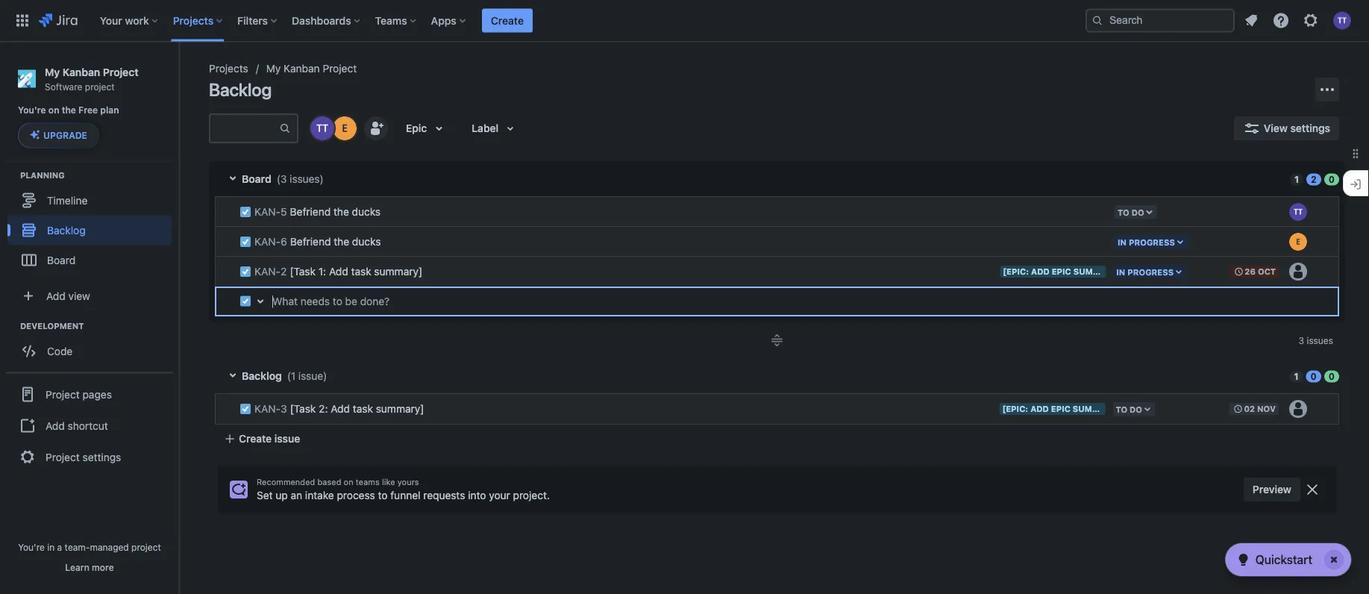 Task type: locate. For each thing, give the bounding box(es) containing it.
kan-6 befriend the ducks
[[254, 235, 381, 248]]

projects
[[173, 14, 214, 26], [209, 62, 248, 75]]

board for board ( 3 issues )
[[242, 173, 271, 185]]

) up the kan-5 befriend the ducks
[[320, 173, 324, 185]]

project right 'managed' in the bottom of the page
[[131, 542, 161, 552]]

project up plan
[[103, 66, 138, 78]]

( up kan-5 link
[[277, 173, 280, 185]]

project pages
[[46, 388, 112, 400]]

3 up "5"
[[280, 173, 287, 185]]

0 vertical spatial you're
[[18, 105, 46, 115]]

ducks
[[352, 206, 381, 218], [352, 235, 381, 248]]

backlog inside the planning 'group'
[[47, 224, 86, 236]]

task for 2:
[[353, 403, 373, 415]]

1 vertical spatial create
[[239, 432, 272, 445]]

0 horizontal spatial create
[[239, 432, 272, 445]]

1 vertical spatial summary]
[[376, 403, 424, 415]]

1 horizontal spatial create
[[491, 14, 524, 26]]

your profile and settings image
[[1334, 12, 1351, 29]]

upgrade
[[43, 130, 87, 141]]

banner
[[0, 0, 1369, 42]]

1 vertical spatial )
[[323, 370, 327, 382]]

jira image
[[39, 12, 77, 29], [39, 12, 77, 29]]

0 vertical spatial to do
[[1118, 207, 1145, 217]]

1 vertical spatial projects
[[209, 62, 248, 75]]

settings right view
[[1291, 122, 1331, 134]]

0 vertical spatial )
[[320, 173, 324, 185]]

0 horizontal spatial kanban
[[63, 66, 100, 78]]

backlog down projects link
[[209, 79, 272, 100]]

1 vertical spatial on
[[344, 477, 353, 487]]

backlog
[[209, 79, 272, 100], [47, 224, 86, 236], [242, 370, 282, 382]]

1 create issue image from the top
[[206, 188, 224, 206]]

kan- for 2
[[254, 265, 281, 278]]

like
[[382, 477, 395, 487]]

requests
[[423, 489, 465, 501]]

1 vertical spatial to do
[[1116, 404, 1143, 414]]

0 vertical spatial settings
[[1291, 122, 1331, 134]]

0 horizontal spatial on
[[48, 105, 59, 115]]

pages
[[82, 388, 112, 400]]

1 horizontal spatial issues
[[1307, 335, 1334, 345]]

notifications image
[[1243, 12, 1260, 29]]

in
[[47, 542, 55, 552]]

done: 0 of 1 (issue count) element
[[1324, 370, 1340, 382]]

issue
[[298, 370, 323, 382], [274, 432, 300, 445]]

[task left 2: on the left of page
[[290, 403, 316, 415]]

the left free
[[62, 105, 76, 115]]

create issue image left the kan-2 link on the top
[[206, 248, 224, 266]]

projects right sidebar navigation icon
[[209, 62, 248, 75]]

into
[[468, 489, 486, 501]]

projects up sidebar navigation icon
[[173, 14, 214, 26]]

1 horizontal spatial board
[[242, 173, 271, 185]]

4 kan- from the top
[[254, 403, 281, 415]]

project settings
[[46, 451, 121, 463]]

create inside button
[[239, 432, 272, 445]]

26 oct
[[1245, 267, 1276, 276]]

create right 'apps' popup button
[[491, 14, 524, 26]]

board up add view
[[47, 254, 75, 266]]

issue up 2: on the left of page
[[298, 370, 323, 382]]

my up software
[[45, 66, 60, 78]]

backlog menu image
[[1319, 81, 1337, 99]]

on up upgrade button
[[48, 105, 59, 115]]

0 vertical spatial issue
[[298, 370, 323, 382]]

ducks for kan-6 befriend the ducks
[[352, 235, 381, 248]]

add inside add view popup button
[[46, 289, 66, 302]]

befriend right "6"
[[290, 235, 331, 248]]

2 befriend from the top
[[290, 235, 331, 248]]

the up kan-6 befriend the ducks
[[334, 206, 349, 218]]

kan- down kan-6 link
[[254, 265, 281, 278]]

1:
[[319, 265, 326, 278]]

create
[[491, 14, 524, 26], [239, 432, 272, 445]]

1 you're from the top
[[18, 105, 46, 115]]

0 right in progress: 2 of 3 (issue count) "element"
[[1329, 174, 1335, 185]]

) for board ( 3 issues )
[[320, 173, 324, 185]]

in progress
[[1118, 237, 1175, 247]]

board inside the planning 'group'
[[47, 254, 75, 266]]

add inside add shortcut button
[[46, 419, 65, 432]]

0 vertical spatial backlog
[[209, 79, 272, 100]]

2
[[1311, 174, 1317, 185], [281, 265, 287, 278]]

0 vertical spatial befriend
[[290, 206, 331, 218]]

1 horizontal spatial kanban
[[284, 62, 320, 75]]

befriend for 6
[[290, 235, 331, 248]]

apps button
[[427, 9, 472, 32]]

settings inside group
[[82, 451, 121, 463]]

kanban down dashboards
[[284, 62, 320, 75]]

2 you're from the top
[[18, 542, 45, 552]]

0 vertical spatial issues
[[290, 173, 320, 185]]

settings down add shortcut button
[[82, 451, 121, 463]]

2 ducks from the top
[[352, 235, 381, 248]]

1 horizontal spatial 2
[[1311, 174, 1317, 185]]

3
[[280, 173, 287, 185], [1299, 335, 1304, 345], [281, 403, 287, 415]]

1 vertical spatial you're
[[18, 542, 45, 552]]

settings
[[1291, 122, 1331, 134], [82, 451, 121, 463]]

my inside the my kanban project software project
[[45, 66, 60, 78]]

0 vertical spatial 2
[[1311, 174, 1317, 185]]

1 vertical spatial the
[[334, 206, 349, 218]]

0 vertical spatial 3
[[280, 173, 287, 185]]

view
[[68, 289, 90, 302]]

) up 2: on the left of page
[[323, 370, 327, 382]]

0 horizontal spatial my
[[45, 66, 60, 78]]

issues up the kan-5 befriend the ducks
[[290, 173, 320, 185]]

progress
[[1129, 237, 1175, 247]]

0 for backlog ( 1 issue )
[[1329, 371, 1335, 382]]

0 vertical spatial create
[[491, 14, 524, 26]]

2 inside "element"
[[1311, 174, 1317, 185]]

add left view
[[46, 289, 66, 302]]

3 down backlog ( 1 issue )
[[281, 403, 287, 415]]

0 vertical spatial board
[[242, 173, 271, 185]]

software
[[45, 81, 82, 92]]

project
[[323, 62, 357, 75], [103, 66, 138, 78], [46, 388, 80, 400], [46, 451, 80, 463]]

[task for 1:
[[290, 265, 316, 278]]

kanban
[[284, 62, 320, 75], [63, 66, 100, 78]]

my kanban project software project
[[45, 66, 138, 92]]

create down kan-3 link
[[239, 432, 272, 445]]

0 vertical spatial (
[[277, 173, 280, 185]]

0 vertical spatial project
[[85, 81, 115, 92]]

project up plan
[[85, 81, 115, 92]]

1 vertical spatial board
[[47, 254, 75, 266]]

1 kan- from the top
[[254, 206, 281, 218]]

task right 1:
[[351, 265, 371, 278]]

board up kan-5 link
[[242, 173, 271, 185]]

0 horizontal spatial (
[[277, 173, 280, 185]]

0 vertical spatial create issue image
[[206, 188, 224, 206]]

2 [task from the top
[[290, 403, 316, 415]]

project
[[85, 81, 115, 92], [131, 542, 161, 552]]

you're left "in"
[[18, 542, 45, 552]]

2:
[[319, 403, 328, 415]]

1 for board ( 3 issues )
[[1295, 174, 1299, 185]]

1 horizontal spatial my
[[266, 62, 281, 75]]

0 horizontal spatial 2
[[281, 265, 287, 278]]

ducks up [task 1: add task summary] link
[[352, 235, 381, 248]]

02 nov
[[1244, 404, 1276, 414]]

the
[[62, 105, 76, 115], [334, 206, 349, 218], [334, 235, 349, 248]]

1 vertical spatial create issue image
[[206, 248, 224, 266]]

to do
[[1118, 207, 1145, 217], [1116, 404, 1143, 414]]

create issue image for kan-2
[[206, 248, 224, 266]]

help image
[[1272, 12, 1290, 29]]

kan-
[[254, 206, 281, 218], [254, 235, 281, 248], [254, 265, 281, 278], [254, 403, 281, 415]]

What needs to be done? - Press the "Enter" key to submit or the "Escape" key to cancel. text field
[[272, 294, 1328, 309]]

oct
[[1258, 267, 1276, 276]]

1 vertical spatial ducks
[[352, 235, 381, 248]]

0 horizontal spatial project
[[85, 81, 115, 92]]

assignee: eloisefrancis23 image
[[1290, 233, 1307, 251]]

ducks up kan-6 befriend the ducks
[[352, 206, 381, 218]]

shortcut
[[68, 419, 108, 432]]

2 down "6"
[[281, 265, 287, 278]]

kan-3 [task 2: add task summary]
[[254, 403, 424, 415]]

1 vertical spatial settings
[[82, 451, 121, 463]]

)
[[320, 173, 324, 185], [323, 370, 327, 382]]

issue down kan-3 link
[[274, 432, 300, 445]]

quickstart button
[[1226, 543, 1351, 576]]

code
[[47, 345, 73, 357]]

teams
[[356, 477, 380, 487]]

1 vertical spatial task
[[353, 403, 373, 415]]

projects link
[[209, 60, 248, 78]]

1 horizontal spatial on
[[344, 477, 353, 487]]

befriend right "5"
[[290, 206, 331, 218]]

you're in a team-managed project
[[18, 542, 161, 552]]

in
[[1118, 237, 1127, 247]]

on up process
[[344, 477, 353, 487]]

group containing project pages
[[6, 372, 173, 478]]

issues up in progress: 0 of 1 (issue count) element
[[1307, 335, 1334, 345]]

learn more
[[65, 562, 114, 572]]

1 vertical spatial project
[[131, 542, 161, 552]]

settings inside button
[[1291, 122, 1331, 134]]

the up the kan-2 [task 1: add task summary] on the left of the page
[[334, 235, 349, 248]]

1 ducks from the top
[[352, 206, 381, 218]]

issue inside button
[[274, 432, 300, 445]]

2 vertical spatial the
[[334, 235, 349, 248]]

1 horizontal spatial settings
[[1291, 122, 1331, 134]]

2 kan- from the top
[[254, 235, 281, 248]]

on
[[48, 105, 59, 115], [344, 477, 353, 487]]

1 left in progress: 0 of 1 (issue count) element
[[1294, 371, 1299, 382]]

in progress: 2 of 3 (issue count) element
[[1307, 173, 1321, 185]]

development group
[[7, 320, 178, 370]]

1 horizontal spatial (
[[287, 370, 291, 382]]

backlog down 'timeline'
[[47, 224, 86, 236]]

befriend
[[290, 206, 331, 218], [290, 235, 331, 248]]

create inside button
[[491, 14, 524, 26]]

you're
[[18, 105, 46, 115], [18, 542, 45, 552]]

board for board
[[47, 254, 75, 266]]

development image
[[2, 317, 20, 335]]

to
[[1118, 207, 1130, 217], [1116, 404, 1128, 414]]

( up kan-3 [task 2: add task summary]
[[287, 370, 291, 382]]

0 vertical spatial projects
[[173, 14, 214, 26]]

1 vertical spatial issues
[[1307, 335, 1334, 345]]

1 vertical spatial issue
[[274, 432, 300, 445]]

dashboards button
[[287, 9, 366, 32]]

0 right in progress: 0 of 1 (issue count) element
[[1329, 371, 1335, 382]]

0 vertical spatial task
[[351, 265, 371, 278]]

kan- for 3
[[254, 403, 281, 415]]

2 right to do: 1 of 3 (issue count) element
[[1311, 174, 1317, 185]]

[task left 1:
[[290, 265, 316, 278]]

kanban inside the my kanban project software project
[[63, 66, 100, 78]]

0 horizontal spatial board
[[47, 254, 75, 266]]

kan-2 link
[[254, 265, 287, 278]]

1 inside to do: 1 of 1 (issue count) element
[[1294, 371, 1299, 382]]

1 inside to do: 1 of 3 (issue count) element
[[1295, 174, 1299, 185]]

issues
[[290, 173, 320, 185], [1307, 335, 1334, 345]]

kan- up kan-6 link
[[254, 206, 281, 218]]

0 vertical spatial do
[[1132, 207, 1145, 217]]

development
[[20, 321, 84, 330]]

add left shortcut at the left of page
[[46, 419, 65, 432]]

3 kan- from the top
[[254, 265, 281, 278]]

5
[[281, 206, 287, 218]]

backlog up kan-3 link
[[242, 370, 282, 382]]

create for create
[[491, 14, 524, 26]]

my
[[266, 62, 281, 75], [45, 66, 60, 78]]

kan-6 link
[[254, 235, 287, 248]]

my for my kanban project
[[266, 62, 281, 75]]

recommended based on teams like yours set up an intake process to funnel requests into your project.
[[257, 477, 550, 501]]

1 [task from the top
[[290, 265, 316, 278]]

task right 2: on the left of page
[[353, 403, 373, 415]]

my right projects link
[[266, 62, 281, 75]]

2 create issue image from the top
[[206, 248, 224, 266]]

on inside recommended based on teams like yours set up an intake process to funnel requests into your project.
[[344, 477, 353, 487]]

0 vertical spatial ducks
[[352, 206, 381, 218]]

up
[[276, 489, 288, 501]]

create issue image
[[206, 188, 224, 206], [206, 248, 224, 266]]

group
[[6, 372, 173, 478]]

create issue image left kan-5 link
[[206, 188, 224, 206]]

you're up upgrade button
[[18, 105, 46, 115]]

backlog link
[[7, 215, 172, 245]]

1 vertical spatial (
[[287, 370, 291, 382]]

add
[[329, 265, 348, 278], [46, 289, 66, 302], [331, 403, 350, 415], [46, 419, 65, 432]]

yours
[[398, 477, 419, 487]]

kanban up software
[[63, 66, 100, 78]]

in progress: 0 of 1 (issue count) element
[[1306, 370, 1321, 382]]

1 vertical spatial backlog
[[47, 224, 86, 236]]

0 horizontal spatial settings
[[82, 451, 121, 463]]

0 vertical spatial [task
[[290, 265, 316, 278]]

1 vertical spatial befriend
[[290, 235, 331, 248]]

projects inside popup button
[[173, 14, 214, 26]]

1 vertical spatial 2
[[281, 265, 287, 278]]

1 left in progress: 2 of 3 (issue count) "element"
[[1295, 174, 1299, 185]]

kan- up the kan-2 link on the top
[[254, 235, 281, 248]]

kan- up create issue
[[254, 403, 281, 415]]

1 befriend from the top
[[290, 206, 331, 218]]

add view
[[46, 289, 90, 302]]

0 vertical spatial summary]
[[374, 265, 423, 278]]

1 vertical spatial [task
[[290, 403, 316, 415]]

3 up to do: 1 of 1 (issue count) element
[[1299, 335, 1304, 345]]



Task type: describe. For each thing, give the bounding box(es) containing it.
to do: 1 of 3 (issue count) element
[[1290, 173, 1304, 185]]

preview button
[[1244, 478, 1301, 501]]

the for kan-6 befriend the ducks
[[334, 235, 349, 248]]

search image
[[1092, 15, 1104, 26]]

to do: 1 of 1 (issue count) element
[[1290, 370, 1303, 382]]

work
[[125, 14, 149, 26]]

unassigned image
[[1290, 400, 1307, 418]]

create issue
[[239, 432, 300, 445]]

add people image
[[367, 119, 385, 137]]

you're for you're on the free plan
[[18, 105, 46, 115]]

1 up kan-3 [task 2: add task summary]
[[291, 370, 296, 382]]

befriend for 5
[[290, 206, 331, 218]]

task image
[[240, 295, 251, 307]]

kanban for my kanban project
[[284, 62, 320, 75]]

more
[[92, 562, 114, 572]]

recommendations image
[[230, 481, 248, 498]]

view settings button
[[1234, 116, 1340, 140]]

1 vertical spatial to
[[1116, 404, 1128, 414]]

create issue button
[[215, 425, 1340, 452]]

set
[[257, 489, 273, 501]]

dashboards
[[292, 14, 351, 26]]

0 right to do: 1 of 1 (issue count) element
[[1311, 371, 1317, 382]]

create for create issue
[[239, 432, 272, 445]]

upgrade button
[[19, 123, 98, 147]]

kan-5 befriend the ducks
[[254, 206, 381, 218]]

1 vertical spatial 3
[[1299, 335, 1304, 345]]

based
[[318, 477, 341, 487]]

settings for view settings
[[1291, 122, 1331, 134]]

filters button
[[233, 9, 283, 32]]

preview
[[1253, 483, 1292, 496]]

code link
[[7, 336, 172, 366]]

0 vertical spatial on
[[48, 105, 59, 115]]

nov
[[1257, 404, 1276, 414]]

your work
[[100, 14, 149, 26]]

summary] for kan-3 [task 2: add task summary]
[[376, 403, 424, 415]]

you're on the free plan
[[18, 105, 119, 115]]

my for my kanban project software project
[[45, 66, 60, 78]]

kan- for 6
[[254, 235, 281, 248]]

create issue image
[[206, 385, 224, 403]]

project inside the my kanban project software project
[[85, 81, 115, 92]]

planning group
[[7, 169, 178, 279]]

board ( 3 issues )
[[242, 173, 324, 185]]

intake
[[305, 489, 334, 501]]

6
[[281, 235, 287, 248]]

project down add shortcut
[[46, 451, 80, 463]]

appswitcher icon image
[[13, 12, 31, 29]]

1 vertical spatial do
[[1130, 404, 1143, 414]]

create issue image for kan-5
[[206, 188, 224, 206]]

projects for projects popup button
[[173, 14, 214, 26]]

kan-5 link
[[254, 206, 287, 218]]

project inside the my kanban project software project
[[103, 66, 138, 78]]

ducks for kan-5 befriend the ducks
[[352, 206, 381, 218]]

0 for board ( 3 issues )
[[1329, 174, 1335, 185]]

done: 0 of 3 (issue count) element
[[1324, 173, 1340, 185]]

kan-2 [task 1: add task summary]
[[254, 265, 423, 278]]

kan- for 5
[[254, 206, 281, 218]]

primary element
[[9, 0, 1086, 41]]

add view button
[[9, 281, 170, 311]]

epic
[[406, 122, 427, 134]]

sidebar navigation image
[[163, 60, 196, 90]]

3 issues
[[1299, 335, 1334, 345]]

2 vertical spatial 3
[[281, 403, 287, 415]]

kanban for my kanban project software project
[[63, 66, 100, 78]]

( for 3
[[277, 173, 280, 185]]

managed
[[90, 542, 129, 552]]

filters
[[237, 14, 268, 26]]

process
[[337, 489, 375, 501]]

add shortcut
[[46, 419, 108, 432]]

teams
[[375, 14, 407, 26]]

the for kan-5 befriend the ducks
[[334, 206, 349, 218]]

project pages link
[[6, 378, 173, 411]]

plan
[[100, 105, 119, 115]]

dismiss image
[[1304, 481, 1322, 498]]

26
[[1245, 267, 1256, 276]]

to
[[378, 489, 388, 501]]

kan-3 link
[[254, 403, 287, 415]]

settings for project settings
[[82, 451, 121, 463]]

) for backlog ( 1 issue )
[[323, 370, 327, 382]]

dismiss quickstart image
[[1322, 548, 1346, 572]]

add shortcut button
[[6, 411, 173, 441]]

quickstart
[[1256, 553, 1313, 567]]

assignee: terry turtle image
[[1290, 203, 1307, 221]]

apps
[[431, 14, 457, 26]]

Search backlog text field
[[210, 115, 279, 142]]

learn
[[65, 562, 89, 572]]

label button
[[463, 116, 529, 140]]

funnel
[[390, 489, 420, 501]]

team-
[[65, 542, 90, 552]]

0 horizontal spatial issues
[[290, 173, 320, 185]]

unassigned image
[[1290, 263, 1307, 281]]

your work button
[[95, 9, 164, 32]]

free
[[78, 105, 98, 115]]

view
[[1264, 122, 1288, 134]]

0 vertical spatial to
[[1118, 207, 1130, 217]]

task for 1:
[[351, 265, 371, 278]]

project.
[[513, 489, 550, 501]]

( for 1
[[287, 370, 291, 382]]

project down dashboards dropdown button
[[323, 62, 357, 75]]

create button
[[482, 9, 533, 32]]

timeline
[[47, 194, 88, 206]]

timeline link
[[7, 185, 172, 215]]

your
[[489, 489, 510, 501]]

you're for you're in a team-managed project
[[18, 542, 45, 552]]

project up add shortcut
[[46, 388, 80, 400]]

projects button
[[168, 9, 228, 32]]

board link
[[7, 245, 172, 275]]

summary] for kan-2 [task 1: add task summary]
[[374, 265, 423, 278]]

add right 2: on the left of page
[[331, 403, 350, 415]]

banner containing your work
[[0, 0, 1369, 42]]

2 vertical spatial backlog
[[242, 370, 282, 382]]

planning image
[[2, 166, 20, 184]]

projects for projects link
[[209, 62, 248, 75]]

eloisefrancis23 image
[[333, 116, 357, 140]]

add right 1:
[[329, 265, 348, 278]]

recommended
[[257, 477, 315, 487]]

an
[[291, 489, 302, 501]]

view settings
[[1264, 122, 1331, 134]]

my kanban project
[[266, 62, 357, 75]]

settings image
[[1302, 12, 1320, 29]]

1 horizontal spatial project
[[131, 542, 161, 552]]

epic button
[[397, 116, 457, 140]]

0 vertical spatial the
[[62, 105, 76, 115]]

1 for backlog ( 1 issue )
[[1294, 371, 1299, 382]]

your
[[100, 14, 122, 26]]

[task for 2:
[[290, 403, 316, 415]]

terry turtle image
[[310, 116, 334, 140]]

learn more button
[[65, 561, 114, 573]]

Search field
[[1086, 9, 1235, 32]]

teams button
[[371, 9, 422, 32]]

a
[[57, 542, 62, 552]]

check image
[[1235, 551, 1253, 569]]

backlog ( 1 issue )
[[242, 370, 327, 382]]

02
[[1244, 404, 1255, 414]]

[task 1: add task summary] link
[[284, 264, 428, 279]]

my kanban project link
[[266, 60, 357, 78]]



Task type: vqa. For each thing, say whether or not it's contained in the screenshot.
Add Shortcut button at the bottom left of page
yes



